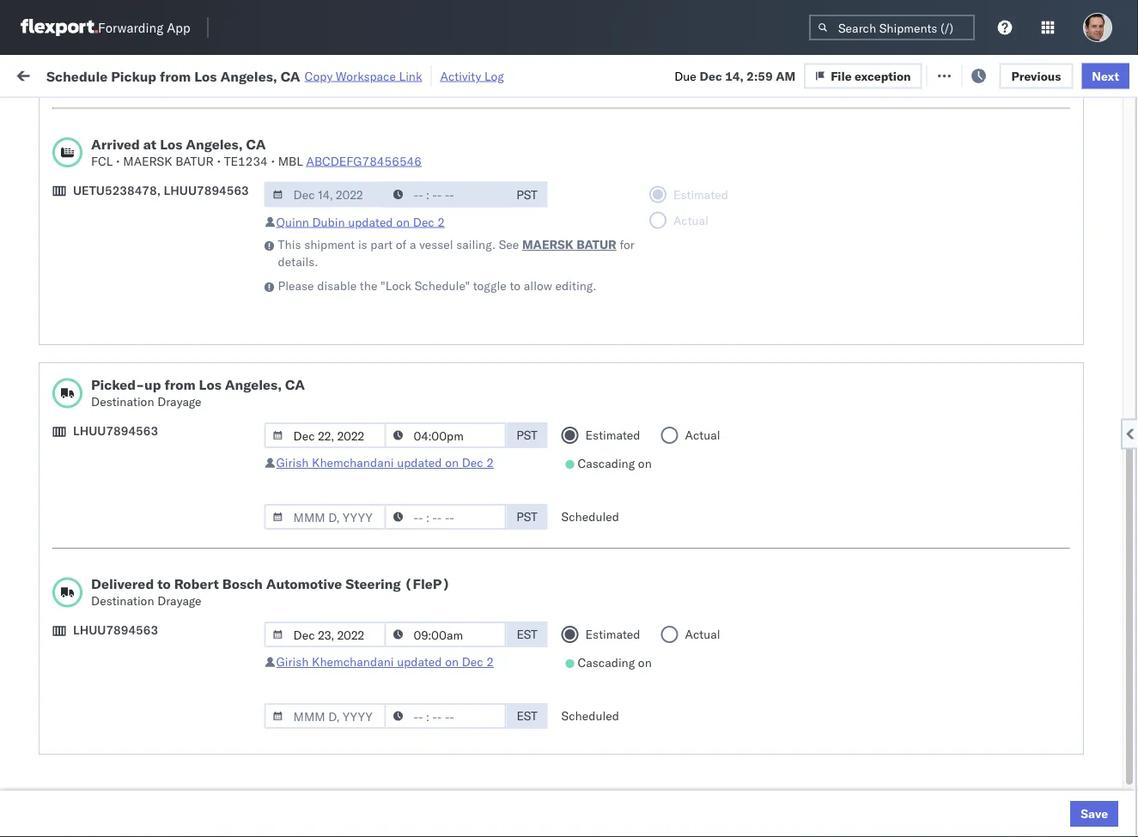 Task type: vqa. For each thing, say whether or not it's contained in the screenshot.


Task type: describe. For each thing, give the bounding box(es) containing it.
los for 2nd schedule pickup from los angeles, ca button from the top
[[162, 276, 181, 291]]

2:00 for 2:00 am est, nov 9, 2022
[[277, 399, 303, 414]]

3 upload from the top
[[40, 692, 79, 707]]

from for 1st the schedule pickup from rotterdam, netherlands link from the top of the page
[[134, 616, 159, 631]]

schedule pickup from los angeles, ca for second schedule pickup from los angeles, ca link from the bottom of the page
[[40, 541, 232, 573]]

schedule for 2nd schedule pickup from los angeles, ca button from the top
[[40, 276, 90, 291]]

4 gvcu5265864 from the top
[[1058, 814, 1138, 829]]

from for 2nd the schedule pickup from rotterdam, netherlands link
[[134, 768, 159, 783]]

girish khemchandani updated on dec 2 button for ca
[[276, 455, 494, 470]]

8 resize handle column header from the left
[[1094, 133, 1115, 838]]

4 resize handle column header from the left
[[608, 133, 629, 838]]

bosch inside delivered to robert bosch automotive steering (flep) destination drayage
[[222, 576, 263, 593]]

quinn
[[276, 214, 309, 229]]

3 5, from the top
[[383, 286, 395, 301]]

actions
[[1074, 140, 1109, 153]]

msdu730450
[[1058, 550, 1138, 565]]

next
[[1092, 68, 1119, 83]]

upload customs clearance documents link for 3:00 am edt, aug 19, 2022
[[40, 162, 244, 196]]

mmm d, yyyy text field for ca
[[264, 182, 386, 207]]

3 schedule delivery appointment button from the top
[[40, 435, 211, 454]]

2023 right 3,
[[395, 815, 425, 830]]

is
[[358, 237, 367, 252]]

1846748
[[985, 361, 1038, 376]]

schedule delivery appointment link for 1st schedule delivery appointment "button" from the top
[[40, 208, 211, 225]]

arrived
[[91, 135, 140, 152]]

dubin
[[312, 214, 345, 229]]

confirm delivery
[[40, 512, 131, 527]]

forwarding app
[[98, 19, 190, 36]]

quinn dubin updated on dec 2
[[276, 214, 445, 229]]

jan left (flep)
[[364, 588, 383, 603]]

pm left steering
[[313, 588, 332, 603]]

flexport. image
[[21, 19, 98, 36]]

2 account from the top
[[837, 777, 883, 792]]

part
[[370, 237, 393, 252]]

my work
[[17, 62, 94, 86]]

13 ocean fcl from the top
[[526, 777, 586, 792]]

2 gvcu5265864 from the top
[[1058, 625, 1138, 640]]

2022 for 1st schedule pickup from los angeles, ca button from the top
[[398, 248, 427, 263]]

3 2:59 am edt, nov 5, 2022 from the top
[[277, 286, 427, 301]]

appointment for schedule delivery appointment link corresponding to second schedule delivery appointment "button" from the top of the page
[[141, 323, 211, 338]]

2 karl from the top
[[896, 777, 918, 792]]

1 nyku9743990 from the top
[[1058, 739, 1138, 754]]

9:00 am est, dec 24, 2022
[[277, 512, 434, 527]]

ca inside arrived at los angeles, ca fcl • maersk batur • te1234 • mbl abcdefg78456546
[[246, 135, 266, 152]]

deadline
[[277, 140, 318, 153]]

caiu7969337
[[1058, 172, 1138, 187]]

3 clearance from the top
[[133, 692, 188, 707]]

confirm for confirm pickup from los angeles, ca
[[40, 465, 83, 480]]

flex-1846748
[[948, 361, 1038, 376]]

copy
[[305, 68, 333, 83]]

3 resize handle column header from the left
[[497, 133, 517, 838]]

from for 2nd schedule pickup from los angeles, ca link
[[134, 276, 159, 291]]

4 schedule pickup from los angeles, ca button from the top
[[40, 540, 244, 576]]

: for status
[[123, 107, 126, 119]]

3 - from the top
[[886, 815, 893, 830]]

delivery for 1st schedule delivery appointment "button" from the top
[[93, 209, 138, 224]]

appointment for fourth schedule delivery appointment "button" from the top schedule delivery appointment link
[[141, 587, 211, 602]]

1 vertical spatial batur
[[577, 237, 617, 252]]

numbers
[[1058, 147, 1101, 160]]

1 resize handle column header from the left
[[246, 133, 266, 838]]

los for third schedule pickup from los angeles, ca button from the bottom
[[162, 352, 181, 367]]

3:00
[[277, 172, 303, 187]]

2022 for 3rd schedule delivery appointment "button" from the top
[[404, 437, 434, 452]]

blocked,
[[210, 107, 253, 119]]

2 -- : -- -- text field from the top
[[385, 622, 506, 648]]

1 - from the top
[[886, 739, 893, 754]]

9,
[[382, 399, 394, 414]]

3,
[[381, 815, 392, 830]]

from for 1st schedule pickup from los angeles, ca link from the bottom
[[134, 654, 159, 669]]

estimated for delivered to robert bosch automotive steering (flep)
[[586, 627, 640, 642]]

2 - from the top
[[886, 777, 893, 792]]

1 schedule delivery appointment button from the top
[[40, 208, 211, 227]]

snoozed : no
[[355, 107, 417, 119]]

jan left 28,
[[364, 701, 383, 716]]

778 at risk
[[315, 67, 375, 82]]

2023 up 2:00 am est, feb 3, 2023
[[400, 777, 430, 792]]

angeles, for 2nd schedule pickup from los angeles, ca link
[[184, 276, 232, 291]]

see
[[499, 237, 519, 252]]

app
[[167, 19, 190, 36]]

nov left "lock
[[358, 286, 380, 301]]

Search Work text field
[[561, 61, 748, 87]]

schedule delivery appointment link for 5th schedule delivery appointment "button"
[[40, 737, 211, 755]]

2 8:30 pm est, jan 30, 2023 from the top
[[277, 777, 430, 792]]

deadline button
[[268, 137, 440, 154]]

from for 3rd schedule pickup from los angeles, ca link from the top
[[134, 352, 159, 367]]

ca for 1st schedule pickup from los angeles, ca button from the top
[[40, 256, 56, 271]]

progress
[[268, 107, 311, 119]]

nov up the
[[358, 248, 380, 263]]

1 schedule pickup from rotterdam, netherlands button from the top
[[40, 615, 244, 652]]

please
[[278, 278, 314, 293]]

1 • from the left
[[116, 153, 120, 168]]

2 lagerfeld from the top
[[921, 777, 973, 792]]

for inside for details.
[[620, 237, 635, 252]]

schedule"
[[415, 278, 470, 293]]

pm up 2:59 am est, jan 25, 2023
[[313, 626, 332, 641]]

2 schedule pickup from rotterdam, netherlands link from the top
[[40, 767, 244, 801]]

1 edt, from the top
[[328, 172, 355, 187]]

1 11:30 from the top
[[277, 588, 310, 603]]

Search Shipments (/) text field
[[809, 15, 975, 40]]

7 resize handle column header from the left
[[1029, 133, 1050, 838]]

batch action
[[1043, 67, 1117, 82]]

4 schedule pickup from los angeles, ca link from the top
[[40, 540, 244, 574]]

filtered
[[17, 105, 59, 120]]

pickup for first schedule pickup from rotterdam, netherlands button from the top
[[93, 616, 131, 631]]

schedule for second schedule pickup from los angeles, ca button from the bottom of the page
[[40, 541, 90, 556]]

2:00 am est, nov 9, 2022
[[277, 399, 426, 414]]

angeles, for confirm pickup from los angeles, ca link
[[177, 465, 225, 480]]

delivered to robert bosch automotive steering (flep) destination drayage
[[91, 576, 450, 609]]

toggle
[[473, 278, 507, 293]]

allow
[[524, 278, 552, 293]]

2:59 for 2nd schedule pickup from los angeles, ca button from the top
[[277, 286, 303, 301]]

3 documents from the top
[[40, 709, 102, 724]]

1 gvcu5265864 from the top
[[1058, 588, 1138, 603]]

2022 for confirm delivery button at the bottom of page
[[404, 512, 434, 527]]

vandelay
[[637, 664, 687, 679]]

arrived at los angeles, ca fcl • maersk batur • te1234 • mbl abcdefg78456546
[[91, 135, 422, 168]]

action
[[1079, 67, 1117, 82]]

for details.
[[278, 237, 635, 269]]

2 11:30 pm est, jan 23, 2023 from the top
[[277, 626, 437, 641]]

clearance for 3:00 am edt, aug 19, 2022
[[133, 163, 188, 178]]

-- : -- -- text field for picked-up from los angeles, ca
[[385, 504, 506, 530]]

5 schedule pickup from los angeles, ca link from the top
[[40, 653, 244, 688]]

2 2:59 am edt, nov 5, 2022 from the top
[[277, 248, 427, 263]]

appointment for schedule delivery appointment link for 3rd schedule delivery appointment "button" from the top
[[141, 436, 211, 451]]

maersk batur link
[[522, 236, 617, 253]]

destination inside picked-up from los angeles, ca destination drayage
[[91, 394, 154, 409]]

1 -- : -- -- text field from the top
[[385, 182, 506, 207]]

4 ocean fcl from the top
[[526, 286, 586, 301]]

2 • from the left
[[217, 153, 221, 168]]

container
[[1058, 134, 1104, 146]]

shipment
[[304, 237, 355, 252]]

abcd1234560
[[1058, 663, 1138, 678]]

4 schedule delivery appointment button from the top
[[40, 586, 211, 605]]

11:30 pm est, jan 28, 2023
[[277, 701, 437, 716]]

2 11:30 from the top
[[277, 626, 310, 641]]

0 horizontal spatial for
[[164, 107, 178, 119]]

batch
[[1043, 67, 1076, 82]]

2 schedule pickup from los angeles, ca link from the top
[[40, 275, 244, 310]]

pickup for fifth schedule pickup from los angeles, ca button
[[93, 654, 131, 669]]

5 schedule delivery appointment button from the top
[[40, 737, 211, 756]]

of
[[396, 237, 407, 252]]

1 flex- from the top
[[948, 361, 985, 376]]

9 ocean fcl from the top
[[526, 626, 586, 641]]

pm up 2:00 am est, feb 3, 2023
[[306, 777, 324, 792]]

flex-2130387
[[948, 815, 1038, 830]]

angeles, for fifth schedule pickup from los angeles, ca link from the bottom of the page
[[184, 238, 232, 253]]

3 karl from the top
[[896, 815, 918, 830]]

ceau7522281 for 2nd schedule pickup from los angeles, ca link
[[1058, 285, 1138, 300]]

cascading on for delivered to robert bosch automotive steering (flep)
[[578, 655, 652, 670]]

this shipment is part of a vessel sailing. see maersk batur
[[278, 237, 617, 252]]

filtered by:
[[17, 105, 79, 120]]

nov up 2:00 am est, nov 9, 2022
[[358, 361, 380, 376]]

1 2:59 am edt, nov 5, 2022 from the top
[[277, 210, 427, 225]]

bosch ocean test for schedule delivery appointment link associated with 1st schedule delivery appointment "button" from the top
[[637, 210, 736, 225]]

no
[[403, 107, 417, 119]]

1 schedule pickup from los angeles, ca button from the top
[[40, 238, 244, 274]]

delivery for 5th schedule delivery appointment "button"
[[93, 738, 138, 753]]

2 integration test account - karl lagerfeld from the top
[[749, 777, 973, 792]]

documents for 2:00 am est, nov 9, 2022
[[40, 407, 102, 422]]

work
[[49, 62, 94, 86]]

2 flex- from the top
[[948, 739, 985, 754]]

3 gvcu5265864 from the top
[[1058, 701, 1138, 716]]

los inside picked-up from los angeles, ca destination drayage
[[199, 376, 221, 393]]

uetu5238478,
[[73, 183, 161, 198]]

abcdefg78456546
[[306, 153, 422, 168]]

2:59 for 1st schedule pickup from los angeles, ca button from the top
[[277, 248, 303, 263]]

1 horizontal spatial to
[[510, 278, 521, 293]]

ceau7522281 for fifth schedule pickup from los angeles, ca link from the bottom of the page
[[1058, 247, 1138, 262]]

11 ocean fcl from the top
[[526, 701, 586, 716]]

1 11:30 pm est, jan 23, 2023 from the top
[[277, 588, 437, 603]]

"lock
[[381, 278, 412, 293]]

schedule for third schedule pickup from los angeles, ca button from the bottom
[[40, 352, 90, 367]]

2023 right 28,
[[407, 701, 437, 716]]

3 ocean fcl from the top
[[526, 248, 586, 263]]

from for confirm pickup from los angeles, ca link
[[127, 465, 152, 480]]

1 account from the top
[[837, 739, 883, 754]]

upload customs clearance documents for 3:00
[[40, 163, 188, 195]]

nov left 9,
[[357, 399, 379, 414]]

4 2:59 am edt, nov 5, 2022 from the top
[[277, 361, 427, 376]]

3 integration test account - karl lagerfeld from the top
[[749, 815, 973, 830]]

3 upload customs clearance documents link from the top
[[40, 691, 244, 725]]

quinn dubin updated on dec 2 button
[[276, 214, 445, 229]]

activity
[[440, 68, 481, 83]]

confirm for confirm delivery
[[40, 512, 83, 527]]

2 2130384 from the top
[[985, 777, 1038, 792]]

1 flex-2130384 from the top
[[948, 739, 1038, 754]]

(flep)
[[404, 576, 450, 593]]

5 resize handle column header from the left
[[720, 133, 740, 838]]

upload customs clearance documents for 2:00
[[40, 390, 188, 422]]

5 ocean fcl from the top
[[526, 361, 586, 376]]

1 8:30 pm est, jan 30, 2023 from the top
[[277, 739, 430, 754]]

demo
[[685, 172, 717, 187]]

2 flex-2130384 from the top
[[948, 777, 1038, 792]]

edt, for 1st schedule delivery appointment "button" from the top
[[328, 210, 355, 225]]

drayage inside picked-up from los angeles, ca destination drayage
[[157, 394, 202, 409]]

4 flex- from the top
[[948, 815, 985, 830]]

1 karl from the top
[[896, 739, 918, 754]]

upload customs clearance documents button for 3:00 am edt, aug 19, 2022
[[40, 162, 244, 198]]

workitem button
[[10, 137, 249, 154]]

1 -- : -- -- text field from the top
[[385, 423, 506, 448]]

to inside delivered to robert bosch automotive steering (flep) destination drayage
[[157, 576, 171, 593]]

2:59 for fifth schedule pickup from los angeles, ca button
[[277, 664, 303, 679]]

cascading for delivered to robert bosch automotive steering (flep)
[[578, 655, 635, 670]]

uetu5238478, lhuu7894563
[[73, 183, 249, 198]]

2 for picked-up from los angeles, ca
[[487, 455, 494, 470]]

ready
[[131, 107, 161, 119]]

25,
[[379, 664, 398, 679]]

2:00 for 2:00 am est, feb 3, 2023
[[277, 815, 303, 830]]

3 pst from the top
[[517, 509, 538, 524]]

schedule pickup from los angeles, ca copy workspace link
[[46, 67, 422, 84]]

schedule delivery appointment for fourth schedule delivery appointment "button" from the top
[[40, 587, 211, 602]]

confirm delivery link
[[40, 511, 131, 528]]

destination inside delivered to robert bosch automotive steering (flep) destination drayage
[[91, 594, 154, 609]]

ca for third schedule pickup from los angeles, ca button from the bottom
[[40, 369, 56, 384]]

from inside picked-up from los angeles, ca destination drayage
[[164, 376, 196, 393]]

6 ocean fcl from the top
[[526, 437, 586, 452]]

message (0)
[[230, 67, 301, 82]]

appointment for schedule delivery appointment link associated with 1st schedule delivery appointment "button" from the top
[[141, 209, 211, 224]]

6 resize handle column header from the left
[[892, 133, 912, 838]]

girish for automotive
[[276, 655, 309, 670]]

disable
[[317, 278, 357, 293]]

netherlands for 1st the schedule pickup from rotterdam, netherlands link from the top of the page
[[40, 634, 107, 649]]

3 customs from the top
[[82, 692, 130, 707]]

0 vertical spatial 2
[[438, 214, 445, 229]]

drayage inside delivered to robert bosch automotive steering (flep) destination drayage
[[157, 594, 202, 609]]

at for 778
[[341, 67, 352, 82]]

8 ocean fcl from the top
[[526, 512, 586, 527]]

import work
[[145, 67, 217, 82]]

2 ocean fcl from the top
[[526, 210, 586, 225]]

2 nyku9743990 from the top
[[1058, 777, 1138, 792]]

12 ocean fcl from the top
[[526, 739, 586, 754]]

cascading on for picked-up from los angeles, ca
[[578, 456, 652, 471]]

container numbers button
[[1050, 130, 1138, 161]]

pickup for 2nd schedule pickup from los angeles, ca button from the top
[[93, 276, 131, 291]]

jan up feb
[[356, 777, 375, 792]]

2022 for confirm pickup from los angeles, ca 'button'
[[403, 475, 433, 490]]

2 resize handle column header from the left
[[436, 133, 457, 838]]

consignee
[[720, 172, 778, 187]]

1 8:30 from the top
[[277, 739, 303, 754]]

ca for 2nd schedule pickup from los angeles, ca button from the top
[[40, 293, 56, 308]]

due
[[675, 68, 697, 83]]

save
[[1081, 807, 1108, 822]]

edt, for 1st schedule pickup from los angeles, ca button from the top
[[328, 248, 355, 263]]

187
[[394, 67, 417, 82]]

schedule pickup from los angeles, ca for 1st schedule pickup from los angeles, ca link from the bottom
[[40, 654, 232, 686]]

6 ceau7522281 from the top
[[1058, 399, 1138, 414]]

status
[[93, 107, 123, 119]]

1 vertical spatial maersk
[[522, 237, 574, 252]]



Task type: locate. For each thing, give the bounding box(es) containing it.
delivery inside button
[[87, 512, 131, 527]]

drayage down robert
[[157, 594, 202, 609]]

-- : -- -- text field down 9,
[[385, 423, 506, 448]]

1 vertical spatial destination
[[91, 594, 154, 609]]

updated for ca
[[397, 455, 442, 470]]

2 vertical spatial integration
[[749, 815, 808, 830]]

30, down 28,
[[378, 739, 397, 754]]

0 vertical spatial integration test account - karl lagerfeld
[[749, 739, 973, 754]]

nov up is
[[358, 210, 380, 225]]

ocean fcl
[[526, 172, 586, 187], [526, 210, 586, 225], [526, 248, 586, 263], [526, 286, 586, 301], [526, 361, 586, 376], [526, 437, 586, 452], [526, 475, 586, 490], [526, 512, 586, 527], [526, 626, 586, 641], [526, 664, 586, 679], [526, 701, 586, 716], [526, 739, 586, 754], [526, 777, 586, 792], [526, 815, 586, 830]]

1 drayage from the top
[[157, 394, 202, 409]]

2022 right 9,
[[397, 399, 426, 414]]

1 horizontal spatial batur
[[577, 237, 617, 252]]

14 ocean fcl from the top
[[526, 815, 586, 830]]

3 • from the left
[[271, 153, 275, 168]]

due dec 14, 2:59 am
[[675, 68, 796, 83]]

schedule pickup from rotterdam, netherlands for 1st the schedule pickup from rotterdam, netherlands link from the top of the page
[[40, 616, 223, 649]]

1 integration from the top
[[749, 739, 808, 754]]

2:59 up 7:00
[[277, 437, 303, 452]]

upload customs clearance documents link
[[40, 162, 244, 196], [40, 389, 244, 423], [40, 691, 244, 725]]

ca inside picked-up from los angeles, ca destination drayage
[[285, 376, 305, 393]]

schedule delivery appointment link for fourth schedule delivery appointment "button" from the top
[[40, 586, 211, 603]]

1 horizontal spatial for
[[620, 237, 635, 252]]

abcdefg78456546 button
[[306, 153, 422, 168]]

3 upload customs clearance documents from the top
[[40, 692, 188, 724]]

0 vertical spatial khemchandani
[[312, 455, 394, 470]]

account
[[837, 739, 883, 754], [837, 777, 883, 792], [837, 815, 883, 830]]

pm down 11:30 pm est, jan 28, 2023
[[306, 739, 324, 754]]

• down arrived on the top left
[[116, 153, 120, 168]]

mmm d, yyyy text field down 2:00 am est, nov 9, 2022
[[264, 423, 386, 448]]

2 vertical spatial 23,
[[386, 626, 404, 641]]

by:
[[62, 105, 79, 120]]

schedule pickup from los angeles, ca button
[[40, 238, 244, 274], [40, 275, 244, 311], [40, 351, 244, 387], [40, 540, 244, 576], [40, 653, 244, 689]]

11:30 pm est, jan 23, 2023
[[277, 588, 437, 603], [277, 626, 437, 641]]

for right maersk batur link
[[620, 237, 635, 252]]

edt, up 2:00 am est, nov 9, 2022
[[328, 361, 355, 376]]

schedule for 1st schedule delivery appointment "button" from the top
[[40, 209, 90, 224]]

upload for 3:00 am edt, aug 19, 2022
[[40, 163, 79, 178]]

1 vertical spatial -- : -- -- text field
[[385, 622, 506, 648]]

from inside confirm pickup from los angeles, ca
[[127, 465, 152, 480]]

-- : -- -- text field up (flep)
[[385, 504, 506, 530]]

2 schedule pickup from los angeles, ca button from the top
[[40, 275, 244, 311]]

1 vertical spatial for
[[620, 237, 635, 252]]

1 horizontal spatial maersk
[[522, 237, 574, 252]]

schedule for fourth schedule delivery appointment "button" from the top
[[40, 587, 90, 602]]

4 appointment from the top
[[141, 587, 211, 602]]

khemchandani down 2:59 am est, dec 14, 2022
[[312, 455, 394, 470]]

2022 right part
[[398, 248, 427, 263]]

batur up editing.
[[577, 237, 617, 252]]

0 vertical spatial -- : -- -- text field
[[385, 423, 506, 448]]

est,
[[328, 399, 354, 414], [328, 437, 354, 452], [327, 475, 353, 490], [328, 512, 354, 527], [335, 588, 361, 603], [335, 626, 361, 641], [328, 664, 354, 679], [335, 701, 361, 716], [327, 739, 353, 754], [327, 777, 353, 792], [328, 815, 354, 830]]

8:30 pm est, jan 30, 2023 down 11:30 pm est, jan 28, 2023
[[277, 739, 430, 754]]

bosch ocean test for schedule delivery appointment link for 3rd schedule delivery appointment "button" from the top
[[637, 437, 736, 452]]

2023 right steering
[[407, 588, 437, 603]]

3 lagerfeld from the top
[[921, 815, 973, 830]]

fcl
[[91, 153, 113, 168], [564, 172, 586, 187], [564, 210, 586, 225], [564, 248, 586, 263], [564, 286, 586, 301], [564, 361, 586, 376], [564, 437, 586, 452], [564, 475, 586, 490], [564, 512, 586, 527], [564, 626, 586, 641], [564, 664, 586, 679], [564, 701, 586, 716], [564, 739, 586, 754], [564, 777, 586, 792], [564, 815, 586, 830]]

schedule for 1st schedule pickup from los angeles, ca button from the top
[[40, 238, 90, 253]]

2 clearance from the top
[[133, 390, 188, 405]]

2022 right 24,
[[404, 512, 434, 527]]

0 vertical spatial karl
[[896, 739, 918, 754]]

1 vertical spatial confirm
[[40, 512, 83, 527]]

2 vertical spatial -
[[886, 815, 893, 830]]

mmm d, yyyy text field for automotive
[[264, 622, 386, 648]]

a
[[410, 237, 416, 252]]

upload customs clearance documents
[[40, 163, 188, 195], [40, 390, 188, 422], [40, 692, 188, 724]]

1 vertical spatial upload
[[40, 390, 79, 405]]

previous
[[1012, 68, 1061, 83]]

2022 down 2:59 am est, dec 14, 2022
[[403, 475, 433, 490]]

23, for confirm pickup from los angeles, ca
[[382, 475, 400, 490]]

1 vertical spatial nyku9743990
[[1058, 777, 1138, 792]]

2 vertical spatial lagerfeld
[[921, 815, 973, 830]]

2 ceau7522281 from the top
[[1058, 247, 1138, 262]]

to left robert
[[157, 576, 171, 593]]

1 vertical spatial 8:30 pm est, jan 30, 2023
[[277, 777, 430, 792]]

2:59 am edt, nov 5, 2022 up disable
[[277, 248, 427, 263]]

2 integration from the top
[[749, 777, 808, 792]]

actual
[[685, 428, 720, 443], [685, 627, 720, 642]]

2 upload customs clearance documents link from the top
[[40, 389, 244, 423]]

to
[[510, 278, 521, 293], [157, 576, 171, 593]]

angeles, inside confirm pickup from los angeles, ca
[[177, 465, 225, 480]]

1 vertical spatial 23,
[[386, 588, 404, 603]]

maersk right see
[[522, 237, 574, 252]]

0 vertical spatial customs
[[82, 163, 130, 178]]

schedule pickup from rotterdam, netherlands link
[[40, 615, 244, 650], [40, 767, 244, 801]]

2 upload customs clearance documents button from the top
[[40, 389, 244, 425]]

khemchandani
[[312, 455, 394, 470], [312, 655, 394, 670]]

1 vertical spatial lagerfeld
[[921, 777, 973, 792]]

• left te1234 at the top of the page
[[217, 153, 221, 168]]

-- : -- -- text field up this shipment is part of a vessel sailing. see maersk batur
[[385, 182, 506, 207]]

batur up uetu5238478, lhuu7894563
[[175, 153, 214, 168]]

2
[[438, 214, 445, 229], [487, 455, 494, 470], [487, 655, 494, 670]]

angeles, for second schedule pickup from los angeles, ca link from the bottom of the page
[[184, 541, 232, 556]]

0 vertical spatial confirm
[[40, 465, 83, 480]]

: left ready
[[123, 107, 126, 119]]

2:59 up 2:00 am est, nov 9, 2022
[[277, 361, 303, 376]]

2 vertical spatial mmm d, yyyy text field
[[264, 622, 386, 648]]

save button
[[1071, 801, 1118, 827]]

0 vertical spatial upload customs clearance documents button
[[40, 162, 244, 198]]

at inside arrived at los angeles, ca fcl • maersk batur • te1234 • mbl abcdefg78456546
[[143, 135, 156, 152]]

5 schedule pickup from los angeles, ca button from the top
[[40, 653, 244, 689]]

ca inside confirm pickup from los angeles, ca
[[40, 482, 56, 497]]

0 vertical spatial schedule pickup from rotterdam, netherlands
[[40, 616, 223, 649]]

0 vertical spatial maersk
[[123, 153, 172, 168]]

2 girish from the top
[[276, 655, 309, 670]]

2 appointment from the top
[[141, 323, 211, 338]]

ca for second schedule pickup from los angeles, ca button from the bottom of the page
[[40, 558, 56, 573]]

cascading for picked-up from los angeles, ca
[[578, 456, 635, 471]]

upload customs clearance documents button up confirm pickup from los angeles, ca link
[[40, 389, 244, 425]]

4 schedule pickup from los angeles, ca from the top
[[40, 541, 232, 573]]

5 edt, from the top
[[328, 361, 355, 376]]

0 vertical spatial for
[[164, 107, 178, 119]]

pickup inside confirm pickup from los angeles, ca
[[87, 465, 124, 480]]

jan up 25,
[[364, 626, 383, 641]]

destination down picked-
[[91, 394, 154, 409]]

14, down 9,
[[383, 437, 401, 452]]

copy workspace link button
[[305, 68, 422, 83]]

1 horizontal spatial •
[[217, 153, 221, 168]]

1 vertical spatial netherlands
[[40, 785, 107, 800]]

1 schedule pickup from los angeles, ca link from the top
[[40, 238, 244, 272]]

1 schedule pickup from rotterdam, netherlands from the top
[[40, 616, 223, 649]]

2:59 am est, dec 14, 2022
[[277, 437, 434, 452]]

from for second schedule pickup from los angeles, ca link from the bottom of the page
[[134, 541, 159, 556]]

netherlands
[[40, 634, 107, 649], [40, 785, 107, 800]]

1 vertical spatial 2
[[487, 455, 494, 470]]

confirm inside button
[[40, 512, 83, 527]]

1 horizontal spatial 14,
[[725, 68, 744, 83]]

11:30 down 2:59 am est, jan 25, 2023
[[277, 701, 310, 716]]

automotive
[[266, 576, 342, 593]]

1 schedule pickup from los angeles, ca from the top
[[40, 238, 232, 271]]

2 vertical spatial documents
[[40, 709, 102, 724]]

est for steering mmm d, yyyy text field
[[517, 709, 538, 724]]

schedule delivery appointment button
[[40, 208, 211, 227], [40, 322, 211, 341], [40, 435, 211, 454], [40, 586, 211, 605], [40, 737, 211, 756]]

0 vertical spatial to
[[510, 278, 521, 293]]

1 girish from the top
[[276, 455, 309, 470]]

upload customs clearance documents link for 2:00 am est, nov 9, 2022
[[40, 389, 244, 423]]

1 clearance from the top
[[133, 163, 188, 178]]

MMM D, YYYY text field
[[264, 504, 386, 530], [264, 704, 386, 729]]

2 for delivered to robert bosch automotive steering (flep)
[[487, 655, 494, 670]]

from
[[160, 67, 191, 84], [134, 238, 159, 253], [134, 276, 159, 291], [134, 352, 159, 367], [164, 376, 196, 393], [127, 465, 152, 480], [134, 541, 159, 556], [134, 616, 159, 631], [134, 654, 159, 669], [134, 768, 159, 783]]

1 vertical spatial upload customs clearance documents
[[40, 390, 188, 422]]

1 estimated from the top
[[586, 428, 640, 443]]

vessel
[[419, 237, 453, 252]]

1 vertical spatial integration test account - karl lagerfeld
[[749, 777, 973, 792]]

delivery
[[93, 209, 138, 224], [93, 323, 138, 338], [93, 436, 138, 451], [87, 512, 131, 527], [93, 587, 138, 602], [93, 738, 138, 753]]

los inside confirm pickup from los angeles, ca
[[155, 465, 174, 480]]

• left mbl
[[271, 153, 275, 168]]

upload for 2:00 am est, nov 9, 2022
[[40, 390, 79, 405]]

angeles, for 3rd schedule pickup from los angeles, ca link from the top
[[184, 352, 232, 367]]

0 vertical spatial clearance
[[133, 163, 188, 178]]

2:59 up 11:30 pm est, jan 28, 2023
[[277, 664, 303, 679]]

status : ready for work, blocked, in progress
[[93, 107, 311, 119]]

2 vertical spatial integration test account - karl lagerfeld
[[749, 815, 973, 830]]

10 ocean fcl from the top
[[526, 664, 586, 679]]

nov
[[358, 210, 380, 225], [358, 248, 380, 263], [358, 286, 380, 301], [358, 361, 380, 376], [357, 399, 379, 414]]

risk
[[355, 67, 375, 82]]

girish khemchandani updated on dec 2 button down 2:59 am est, dec 14, 2022
[[276, 455, 494, 470]]

: left no at the left top
[[395, 107, 398, 119]]

1 girish khemchandani updated on dec 2 from the top
[[276, 455, 494, 470]]

rotterdam, for first schedule pickup from rotterdam, netherlands button from the top
[[162, 616, 223, 631]]

edt, left is
[[328, 248, 355, 263]]

angeles, inside arrived at los angeles, ca fcl • maersk batur • te1234 • mbl abcdefg78456546
[[186, 135, 243, 152]]

flex-2130384
[[948, 739, 1038, 754], [948, 777, 1038, 792]]

5 schedule pickup from los angeles, ca from the top
[[40, 654, 232, 686]]

schedule delivery appointment link for second schedule delivery appointment "button" from the top of the page
[[40, 322, 211, 339]]

-- : -- -- text field down 25,
[[385, 704, 506, 729]]

mmm d, yyyy text field for angeles,
[[264, 423, 386, 448]]

mmm d, yyyy text field down 2:59 am est, jan 25, 2023
[[264, 704, 386, 729]]

clearance for 2:00 am est, nov 9, 2022
[[133, 390, 188, 405]]

0 vertical spatial account
[[837, 739, 883, 754]]

1 confirm from the top
[[40, 465, 83, 480]]

2:59 am edt, nov 5, 2022 up 2:00 am est, nov 9, 2022
[[277, 361, 427, 376]]

2 schedule pickup from rotterdam, netherlands from the top
[[40, 768, 223, 800]]

steering
[[346, 576, 401, 593]]

MMM D, YYYY text field
[[264, 182, 386, 207], [264, 423, 386, 448], [264, 622, 386, 648]]

khemchandani up 11:30 pm est, jan 28, 2023
[[312, 655, 394, 670]]

23, down 24,
[[386, 588, 404, 603]]

0 vertical spatial 11:30 pm est, jan 23, 2023
[[277, 588, 437, 603]]

0 horizontal spatial •
[[116, 153, 120, 168]]

23, up 25,
[[386, 626, 404, 641]]

11:30 down the 9:00
[[277, 588, 310, 603]]

0 vertical spatial girish khemchandani updated on dec 2 button
[[276, 455, 494, 470]]

3 schedule delivery appointment link from the top
[[40, 435, 211, 452]]

khemchandani for steering
[[312, 655, 394, 670]]

1 customs from the top
[[82, 163, 130, 178]]

2023 right 25,
[[401, 664, 431, 679]]

pst for quinn dubin updated on dec 2
[[517, 187, 538, 202]]

1 vertical spatial schedule pickup from rotterdam, netherlands link
[[40, 767, 244, 801]]

snoozed
[[355, 107, 395, 119]]

edt, left the 'aug' at top
[[328, 172, 355, 187]]

maersk inside arrived at los angeles, ca fcl • maersk batur • te1234 • mbl abcdefg78456546
[[123, 153, 172, 168]]

5 ceau7522281 from the top
[[1058, 361, 1138, 376]]

1 vertical spatial estimated
[[586, 627, 640, 642]]

rotterdam,
[[162, 616, 223, 631], [162, 768, 223, 783]]

0 vertical spatial nyku9743990
[[1058, 739, 1138, 754]]

batch action button
[[1016, 61, 1128, 87]]

for left work,
[[164, 107, 178, 119]]

link
[[399, 68, 422, 83]]

1 girish khemchandani updated on dec 2 button from the top
[[276, 455, 494, 470]]

mmm d, yyyy text field up dubin
[[264, 182, 386, 207]]

2 actual from the top
[[685, 627, 720, 642]]

0 vertical spatial integration
[[749, 739, 808, 754]]

8:30 pm est, jan 30, 2023
[[277, 739, 430, 754], [277, 777, 430, 792]]

customs for 3:00
[[82, 163, 130, 178]]

bosch ocean test for confirm pickup from los angeles, ca link
[[637, 475, 736, 490]]

pm right 7:00
[[306, 475, 324, 490]]

7:00
[[277, 475, 303, 490]]

pickup for 1st schedule pickup from los angeles, ca button from the top
[[93, 238, 131, 253]]

4 5, from the top
[[383, 361, 395, 376]]

0 vertical spatial estimated
[[586, 428, 640, 443]]

2 cascading on from the top
[[578, 655, 652, 670]]

schedule delivery appointment for 1st schedule delivery appointment "button" from the top
[[40, 209, 211, 224]]

activity log
[[440, 68, 504, 83]]

23, up 24,
[[382, 475, 400, 490]]

schedule delivery appointment for 3rd schedule delivery appointment "button" from the top
[[40, 436, 211, 451]]

import work button
[[138, 55, 223, 94]]

2022 for 2nd schedule pickup from los angeles, ca button from the top
[[398, 286, 427, 301]]

delivery for fourth schedule delivery appointment "button" from the top
[[93, 587, 138, 602]]

1 rotterdam, from the top
[[162, 616, 223, 631]]

the
[[360, 278, 378, 293]]

jan down 11:30 pm est, jan 28, 2023
[[356, 739, 375, 754]]

5, up part
[[383, 210, 395, 225]]

19,
[[384, 172, 403, 187]]

2:00 am est, feb 3, 2023
[[277, 815, 425, 830]]

picked-up from los angeles, ca destination drayage
[[91, 376, 305, 409]]

2022 up 2:00 am est, nov 9, 2022
[[398, 361, 427, 376]]

2023 down (flep)
[[407, 626, 437, 641]]

netherlands for 2nd the schedule pickup from rotterdam, netherlands link
[[40, 785, 107, 800]]

appointment
[[141, 209, 211, 224], [141, 323, 211, 338], [141, 436, 211, 451], [141, 587, 211, 602], [141, 738, 211, 753]]

2022 up a
[[398, 210, 427, 225]]

2 girish khemchandani updated on dec 2 button from the top
[[276, 655, 494, 670]]

0 vertical spatial batur
[[175, 153, 214, 168]]

0 vertical spatial documents
[[40, 180, 102, 195]]

8:30 down 11:30 pm est, jan 28, 2023
[[277, 739, 303, 754]]

0 vertical spatial 14,
[[725, 68, 744, 83]]

confirm pickup from los angeles, ca
[[40, 465, 225, 497]]

0 vertical spatial destination
[[91, 394, 154, 409]]

0 vertical spatial -
[[886, 739, 893, 754]]

1 vertical spatial 8:30
[[277, 777, 303, 792]]

23,
[[382, 475, 400, 490], [386, 588, 404, 603], [386, 626, 404, 641]]

0 vertical spatial cascading
[[578, 456, 635, 471]]

customs for 2:00
[[82, 390, 130, 405]]

3 flex- from the top
[[948, 777, 985, 792]]

3:00 am edt, aug 19, 2022
[[277, 172, 435, 187]]

7 ocean fcl from the top
[[526, 475, 586, 490]]

edt, up shipment
[[328, 210, 355, 225]]

11:30 pm est, jan 23, 2023 up 2:59 am est, jan 25, 2023
[[277, 626, 437, 641]]

details.
[[278, 254, 318, 269]]

girish khemchandani updated on dec 2 for ca
[[276, 455, 494, 470]]

0 vertical spatial updated
[[348, 214, 393, 229]]

2023 down 28,
[[400, 739, 430, 754]]

at left "risk"
[[341, 67, 352, 82]]

0 vertical spatial drayage
[[157, 394, 202, 409]]

5, right the
[[383, 286, 395, 301]]

0 vertical spatial 8:30
[[277, 739, 303, 754]]

: for snoozed
[[395, 107, 398, 119]]

0 horizontal spatial to
[[157, 576, 171, 593]]

mmm d, yyyy text field up 2:59 am est, jan 25, 2023
[[264, 622, 386, 648]]

2 vertical spatial karl
[[896, 815, 918, 830]]

los for fifth schedule pickup from los angeles, ca button
[[162, 654, 181, 669]]

-- : -- -- text field
[[385, 182, 506, 207], [385, 622, 506, 648]]

delivery for confirm delivery button at the bottom of page
[[87, 512, 131, 527]]

3 11:30 from the top
[[277, 701, 310, 716]]

mmm d, yyyy text field down 7:00 pm est, dec 23, 2022
[[264, 504, 386, 530]]

2 schedule pickup from rotterdam, netherlands button from the top
[[40, 767, 244, 803]]

pm down 2:59 am est, jan 25, 2023
[[313, 701, 332, 716]]

pickup for confirm pickup from los angeles, ca 'button'
[[87, 465, 124, 480]]

2022 right the
[[398, 286, 427, 301]]

confirm up 'confirm delivery'
[[40, 465, 83, 480]]

1 vertical spatial girish khemchandani updated on dec 2 button
[[276, 655, 494, 670]]

2022 for 1st schedule delivery appointment "button" from the top
[[398, 210, 427, 225]]

1 vertical spatial flex-2130384
[[948, 777, 1038, 792]]

ceau7522281 for schedule delivery appointment link corresponding to second schedule delivery appointment "button" from the top of the page
[[1058, 323, 1138, 338]]

up
[[144, 376, 161, 393]]

1 vertical spatial est
[[517, 709, 538, 724]]

2:59 am edt, nov 5, 2022 down is
[[277, 286, 427, 301]]

batur inside arrived at los angeles, ca fcl • maersk batur • te1234 • mbl abcdefg78456546
[[175, 153, 214, 168]]

1 vertical spatial mmm d, yyyy text field
[[264, 704, 386, 729]]

schedule for first schedule pickup from rotterdam, netherlands button from the top
[[40, 616, 90, 631]]

mmm d, yyyy text field for ca
[[264, 504, 386, 530]]

upload customs clearance documents button down the "workitem" button
[[40, 162, 244, 198]]

updated up is
[[348, 214, 393, 229]]

3 schedule pickup from los angeles, ca link from the top
[[40, 351, 244, 385]]

-- : -- -- text field
[[385, 423, 506, 448], [385, 504, 506, 530], [385, 704, 506, 729]]

at for arrived
[[143, 135, 156, 152]]

1 5, from the top
[[383, 210, 395, 225]]

4 schedule delivery appointment link from the top
[[40, 586, 211, 603]]

1 vertical spatial khemchandani
[[312, 655, 394, 670]]

scheduled for picked-up from los angeles, ca
[[561, 509, 619, 524]]

0 vertical spatial -- : -- -- text field
[[385, 182, 506, 207]]

2 : from the left
[[395, 107, 398, 119]]

11:30 down delivered to robert bosch automotive steering (flep) destination drayage
[[277, 626, 310, 641]]

0 horizontal spatial maersk
[[123, 153, 172, 168]]

0 horizontal spatial 14,
[[383, 437, 401, 452]]

1 30, from the top
[[378, 739, 397, 754]]

girish khemchandani updated on dec 2 button for steering
[[276, 655, 494, 670]]

2 rotterdam, from the top
[[162, 768, 223, 783]]

1 vertical spatial schedule pickup from rotterdam, netherlands
[[40, 768, 223, 800]]

0 vertical spatial mmm d, yyyy text field
[[264, 504, 386, 530]]

schedule for 1st schedule pickup from rotterdam, netherlands button from the bottom of the page
[[40, 768, 90, 783]]

3 account from the top
[[837, 815, 883, 830]]

delivery for 3rd schedule delivery appointment "button" from the top
[[93, 436, 138, 451]]

8:30 up 2:00 am est, feb 3, 2023
[[277, 777, 303, 792]]

1 vertical spatial to
[[157, 576, 171, 593]]

girish khemchandani updated on dec 2 down 2:59 am est, dec 14, 2022
[[276, 455, 494, 470]]

khemchandani for ca
[[312, 455, 394, 470]]

for
[[164, 107, 178, 119], [620, 237, 635, 252]]

30,
[[378, 739, 397, 754], [378, 777, 397, 792]]

1 vertical spatial updated
[[397, 455, 442, 470]]

los inside arrived at los angeles, ca fcl • maersk batur • te1234 • mbl abcdefg78456546
[[160, 135, 182, 152]]

1 upload customs clearance documents link from the top
[[40, 162, 244, 196]]

pickup for third schedule pickup from los angeles, ca button from the bottom
[[93, 352, 131, 367]]

schedule pickup from los angeles, ca for 2nd schedule pickup from los angeles, ca link
[[40, 276, 232, 308]]

2 vertical spatial customs
[[82, 692, 130, 707]]

confirm down confirm pickup from los angeles, ca at left
[[40, 512, 83, 527]]

2 documents from the top
[[40, 407, 102, 422]]

am
[[776, 68, 796, 83], [306, 172, 325, 187], [306, 210, 325, 225], [306, 248, 325, 263], [306, 286, 325, 301], [306, 361, 325, 376], [306, 399, 325, 414], [306, 437, 325, 452], [306, 512, 325, 527], [306, 664, 325, 679], [306, 815, 325, 830]]

2 30, from the top
[[378, 777, 397, 792]]

te1234
[[224, 153, 268, 168]]

14,
[[725, 68, 744, 83], [383, 437, 401, 452]]

resize handle column header
[[246, 133, 266, 838], [436, 133, 457, 838], [497, 133, 517, 838], [608, 133, 629, 838], [720, 133, 740, 838], [892, 133, 912, 838], [1029, 133, 1050, 838], [1094, 133, 1115, 838]]

1 vertical spatial 2:00
[[277, 815, 303, 830]]

schedule for fifth schedule pickup from los angeles, ca button
[[40, 654, 90, 669]]

mbl
[[278, 153, 303, 168]]

schedule
[[46, 67, 108, 84], [40, 209, 90, 224], [40, 238, 90, 253], [40, 276, 90, 291], [40, 323, 90, 338], [40, 352, 90, 367], [40, 436, 90, 451], [40, 541, 90, 556], [40, 587, 90, 602], [40, 616, 90, 631], [40, 654, 90, 669], [40, 738, 90, 753], [40, 768, 90, 783]]

2 estimated from the top
[[586, 627, 640, 642]]

2 vertical spatial upload
[[40, 692, 79, 707]]

clearance
[[133, 163, 188, 178], [133, 390, 188, 405], [133, 692, 188, 707]]

0 vertical spatial girish
[[276, 455, 309, 470]]

schedule pickup from rotterdam, netherlands for 2nd the schedule pickup from rotterdam, netherlands link
[[40, 768, 223, 800]]

pickup for second schedule pickup from los angeles, ca button from the bottom of the page
[[93, 541, 131, 556]]

feb
[[357, 815, 378, 830]]

bosch ocean test
[[637, 210, 736, 225], [637, 361, 736, 376], [749, 361, 847, 376], [637, 437, 736, 452], [637, 475, 736, 490]]

updated up 24,
[[397, 455, 442, 470]]

girish for angeles,
[[276, 455, 309, 470]]

1 vertical spatial clearance
[[133, 390, 188, 405]]

est for automotive mmm d, yyyy text box
[[517, 627, 538, 642]]

3 schedule delivery appointment from the top
[[40, 436, 211, 451]]

3 schedule pickup from los angeles, ca button from the top
[[40, 351, 244, 387]]

2:59 right "due"
[[747, 68, 773, 83]]

5, left of
[[383, 248, 395, 263]]

-- : -- -- text field for delivered to robert bosch automotive steering (flep)
[[385, 704, 506, 729]]

actual for delivered to robert bosch automotive steering (flep)
[[685, 627, 720, 642]]

maersk
[[123, 153, 172, 168], [522, 237, 574, 252]]

1 netherlands from the top
[[40, 634, 107, 649]]

1 vertical spatial upload customs clearance documents button
[[40, 389, 244, 425]]

-- : -- -- text field down (flep)
[[385, 622, 506, 648]]

5 appointment from the top
[[141, 738, 211, 753]]

drayage down "up"
[[157, 394, 202, 409]]

28,
[[386, 701, 404, 716]]

2 mmm d, yyyy text field from the top
[[264, 704, 386, 729]]

2 horizontal spatial •
[[271, 153, 275, 168]]

2 mmm d, yyyy text field from the top
[[264, 423, 386, 448]]

2022 right 19,
[[406, 172, 435, 187]]

2:59 up this
[[277, 210, 303, 225]]

2 customs from the top
[[82, 390, 130, 405]]

0 vertical spatial schedule pickup from rotterdam, netherlands button
[[40, 615, 244, 652]]

1 vertical spatial 14,
[[383, 437, 401, 452]]

delivered
[[91, 576, 154, 593]]

0 vertical spatial at
[[341, 67, 352, 82]]

1 horizontal spatial :
[[395, 107, 398, 119]]

scheduled for delivered to robert bosch automotive steering (flep)
[[561, 709, 619, 724]]

1 vertical spatial integration
[[749, 777, 808, 792]]

ca for confirm pickup from los angeles, ca 'button'
[[40, 482, 56, 497]]

pm
[[306, 475, 324, 490], [313, 588, 332, 603], [313, 626, 332, 641], [313, 701, 332, 716], [306, 739, 324, 754], [306, 777, 324, 792]]

1 vertical spatial at
[[143, 135, 156, 152]]

destination down delivered
[[91, 594, 154, 609]]

1 vertical spatial karl
[[896, 777, 918, 792]]

2:00 left feb
[[277, 815, 303, 830]]

2 5, from the top
[[383, 248, 395, 263]]

2 vertical spatial account
[[837, 815, 883, 830]]

2 pst from the top
[[517, 428, 538, 443]]

confirm delivery button
[[40, 511, 131, 530]]

fcl inside arrived at los angeles, ca fcl • maersk batur • te1234 • mbl abcdefg78456546
[[91, 153, 113, 168]]

ca for fifth schedule pickup from los angeles, ca button
[[40, 671, 56, 686]]

2:59 for 1st schedule delivery appointment "button" from the top
[[277, 210, 303, 225]]

editing.
[[555, 278, 597, 293]]

11:30
[[277, 588, 310, 603], [277, 626, 310, 641], [277, 701, 310, 716]]

1 vertical spatial documents
[[40, 407, 102, 422]]

0 vertical spatial flex-2130384
[[948, 739, 1038, 754]]

2 vertical spatial -- : -- -- text field
[[385, 704, 506, 729]]

0 vertical spatial pst
[[517, 187, 538, 202]]

2 8:30 from the top
[[277, 777, 303, 792]]

confirm
[[40, 465, 83, 480], [40, 512, 83, 527]]

2 upload customs clearance documents from the top
[[40, 390, 188, 422]]

jan left 25,
[[357, 664, 376, 679]]

flex-1846748 button
[[921, 357, 1041, 381], [921, 357, 1041, 381]]

3 -- : -- -- text field from the top
[[385, 704, 506, 729]]

1 documents from the top
[[40, 180, 102, 195]]

file exception
[[846, 67, 926, 82], [831, 68, 911, 83]]

2130387
[[985, 815, 1038, 830]]

schedule delivery appointment for second schedule delivery appointment "button" from the top of the page
[[40, 323, 211, 338]]

1 upload from the top
[[40, 163, 79, 178]]

2 khemchandani from the top
[[312, 655, 394, 670]]

girish up 7:00
[[276, 455, 309, 470]]

schedule for 5th schedule delivery appointment "button"
[[40, 738, 90, 753]]

1 : from the left
[[123, 107, 126, 119]]

girish down delivered to robert bosch automotive steering (flep) destination drayage
[[276, 655, 309, 670]]

documents for 3:00 am edt, aug 19, 2022
[[40, 180, 102, 195]]

gvcu5265864
[[1058, 588, 1138, 603], [1058, 625, 1138, 640], [1058, 701, 1138, 716], [1058, 814, 1138, 829]]

1 ocean fcl from the top
[[526, 172, 586, 187]]

schedule pickup from los angeles, ca for fifth schedule pickup from los angeles, ca link from the bottom of the page
[[40, 238, 232, 271]]

girish khemchandani updated on dec 2 up 28,
[[276, 655, 494, 670]]

1 vertical spatial customs
[[82, 390, 130, 405]]

1 vertical spatial scheduled
[[561, 709, 619, 724]]

1 vertical spatial 30,
[[378, 777, 397, 792]]

message
[[230, 67, 278, 82]]

pst
[[517, 187, 538, 202], [517, 428, 538, 443], [517, 509, 538, 524]]

11:30 pm est, jan 23, 2023 down 9:00 am est, dec 24, 2022
[[277, 588, 437, 603]]

2 schedule delivery appointment button from the top
[[40, 322, 211, 341]]

lagerfeld
[[921, 739, 973, 754], [921, 777, 973, 792], [921, 815, 973, 830]]

forwarding app link
[[21, 19, 190, 36]]

schedule pickup from rotterdam, netherlands button
[[40, 615, 244, 652], [40, 767, 244, 803]]

1 mmm d, yyyy text field from the top
[[264, 182, 386, 207]]

mmm d, yyyy text field for steering
[[264, 704, 386, 729]]

1 lagerfeld from the top
[[921, 739, 973, 754]]

24,
[[383, 512, 401, 527]]

1 vertical spatial cascading
[[578, 655, 635, 670]]

upload
[[40, 163, 79, 178], [40, 390, 79, 405], [40, 692, 79, 707]]

0 vertical spatial 11:30
[[277, 588, 310, 603]]

2:59 am edt, nov 5, 2022
[[277, 210, 427, 225], [277, 248, 427, 263], [277, 286, 427, 301], [277, 361, 427, 376]]

angeles, inside picked-up from los angeles, ca destination drayage
[[225, 376, 282, 393]]

2 netherlands from the top
[[40, 785, 107, 800]]

1 vertical spatial actual
[[685, 627, 720, 642]]

confirm inside confirm pickup from los angeles, ca
[[40, 465, 83, 480]]

los for 1st schedule pickup from los angeles, ca button from the top
[[162, 238, 181, 253]]

sailing.
[[456, 237, 496, 252]]

lhuu7894563
[[164, 183, 249, 198], [73, 423, 158, 439], [1058, 436, 1138, 451], [1058, 474, 1138, 489], [1058, 512, 1138, 527], [73, 623, 158, 638]]

integration
[[749, 739, 808, 754], [749, 777, 808, 792], [749, 815, 808, 830]]

1 cascading on from the top
[[578, 456, 652, 471]]

ceau7522281
[[1058, 210, 1138, 225], [1058, 247, 1138, 262], [1058, 285, 1138, 300], [1058, 323, 1138, 338], [1058, 361, 1138, 376], [1058, 399, 1138, 414]]

girish khemchandani updated on dec 2 button up 28,
[[276, 655, 494, 670]]

los for confirm pickup from los angeles, ca 'button'
[[155, 465, 174, 480]]

2:59 up the please
[[277, 248, 303, 263]]

1 vertical spatial mmm d, yyyy text field
[[264, 423, 386, 448]]

1 2130384 from the top
[[985, 739, 1038, 754]]

2:00 up 7:00
[[277, 399, 303, 414]]

1 vertical spatial 2130384
[[985, 777, 1038, 792]]



